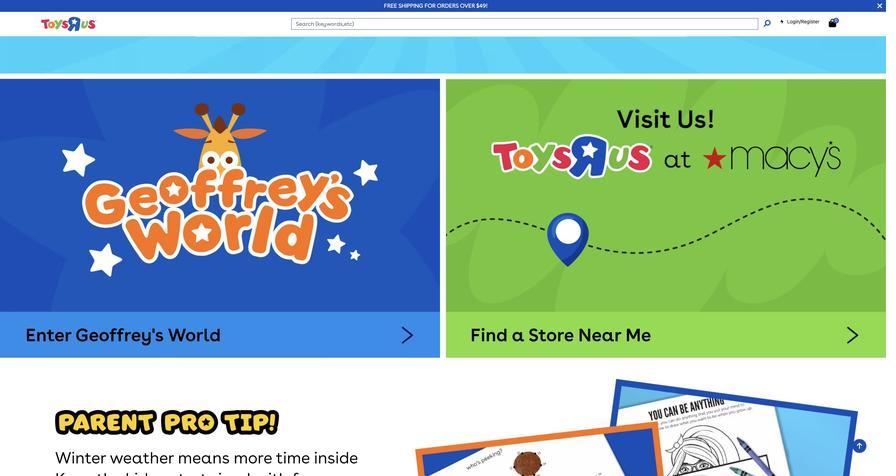 Task type: vqa. For each thing, say whether or not it's contained in the screenshot.
Crayola: Deluxe Magnetic Double-Sided Easel - Dry Erase Includes Crayons, Stickers, Magnet Letters & Gears, Ages 3+ Link
no



Task type: describe. For each thing, give the bounding box(es) containing it.
kids
[[126, 470, 156, 477]]

entertained
[[160, 470, 251, 477]]

login/register
[[787, 19, 820, 24]]

parent pro tip image
[[55, 411, 279, 435]]

means
[[178, 449, 230, 468]]

me
[[626, 325, 651, 346]]

a
[[512, 325, 524, 346]]

toys r us image
[[41, 16, 97, 32]]

more
[[234, 449, 272, 468]]

store
[[529, 325, 574, 346]]

Enter Keyword or Item No. search field
[[291, 18, 758, 30]]

close button image
[[878, 2, 883, 10]]

$49!
[[476, 2, 488, 9]]

weather
[[110, 449, 174, 468]]

time
[[276, 449, 310, 468]]

keep
[[55, 470, 93, 477]]

winter weather means more time inside keep the kids entertained with fre
[[55, 449, 362, 477]]

find a store near me link
[[471, 323, 676, 348]]

near
[[578, 325, 621, 346]]

find a store near me
[[471, 325, 651, 346]]



Task type: locate. For each thing, give the bounding box(es) containing it.
enter
[[25, 325, 71, 346]]

with
[[254, 470, 288, 477]]

indoor activities image
[[415, 379, 858, 477]]

enter geoffrey's world link
[[25, 323, 231, 348]]

login/register button
[[780, 18, 820, 25]]

free shipping for orders over $49!
[[384, 2, 488, 9]]

0 link
[[829, 18, 844, 28]]

enter geoffrey's world
[[25, 325, 221, 346]]

the
[[96, 470, 121, 477]]

for
[[425, 2, 436, 9]]

free shipping for orders over $49! link
[[384, 2, 488, 9]]

visit us toys r us at macys image
[[446, 79, 886, 358]]

free
[[384, 2, 397, 9]]

geoffreys world image
[[0, 79, 440, 358]]

0
[[835, 18, 838, 23]]

find
[[471, 325, 508, 346]]

over
[[460, 2, 475, 9]]

geoffrey's
[[75, 325, 164, 346]]

None search field
[[291, 18, 771, 30]]

orders
[[437, 2, 459, 9]]

inside
[[314, 449, 358, 468]]

shipping
[[399, 2, 423, 9]]

winter
[[55, 449, 106, 468]]

world
[[168, 325, 221, 346]]

shopping bag image
[[829, 19, 836, 27]]



